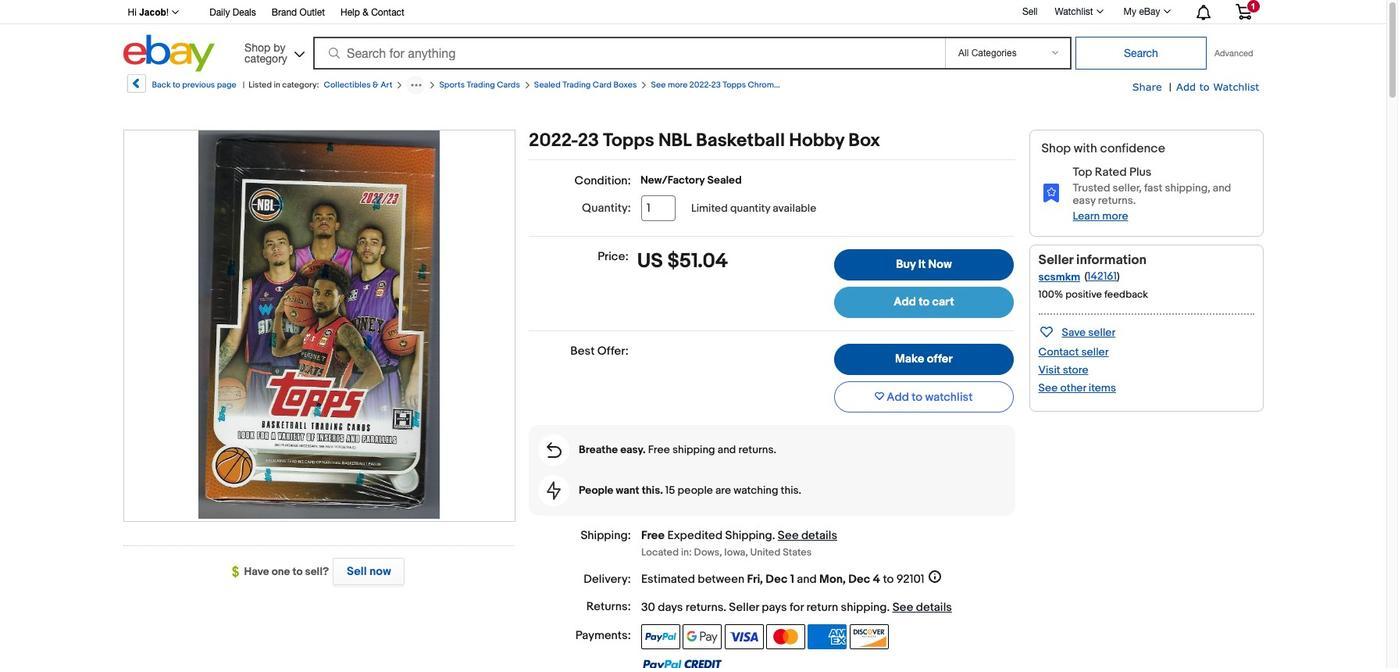 Task type: vqa. For each thing, say whether or not it's contained in the screenshot.
the 1
yes



Task type: describe. For each thing, give the bounding box(es) containing it.
seller inside seller information scsmkm ( 142161 ) 100% positive feedback
[[1039, 252, 1074, 268]]

cart
[[933, 295, 955, 309]]

share
[[1133, 80, 1163, 93]]

buy it now link
[[834, 249, 1014, 281]]

located
[[641, 546, 679, 558]]

google pay image
[[683, 624, 722, 649]]

chrome
[[748, 80, 779, 90]]

people want this. 15 people are watching this.
[[579, 484, 802, 497]]

confidence
[[1100, 141, 1166, 156]]

shop for shop by category
[[245, 41, 271, 54]]

visit store link
[[1039, 363, 1089, 377]]

add to watchlist
[[887, 390, 973, 404]]

collectibles & art
[[324, 80, 393, 90]]

in
[[274, 80, 280, 90]]

now
[[929, 257, 952, 272]]

account navigation
[[119, 0, 1264, 24]]

(
[[1085, 270, 1088, 283]]

sell for sell now
[[347, 564, 367, 579]]

people
[[678, 484, 713, 497]]

us $51.04 main content
[[529, 130, 1016, 668]]

92101
[[897, 572, 925, 586]]

outlet
[[300, 7, 325, 18]]

positive
[[1066, 288, 1103, 301]]

master card image
[[767, 624, 806, 649]]

watchlist link
[[1047, 2, 1111, 21]]

30 days returns . seller pays for return shipping . see details
[[641, 600, 952, 615]]

quantity:
[[582, 201, 631, 216]]

see inside contact seller visit store see other items
[[1039, 381, 1058, 395]]

contact inside contact seller visit store see other items
[[1039, 345, 1079, 359]]

information
[[1077, 252, 1147, 268]]

1 dec from the left
[[766, 572, 788, 586]]

sell for sell
[[1023, 6, 1038, 17]]

1 this. from the left
[[642, 484, 663, 497]]

free inside free expedited shipping . see details located in: dows, iowa, united states
[[641, 528, 665, 543]]

1 horizontal spatial and
[[797, 572, 817, 586]]

want
[[616, 484, 640, 497]]

shipping:
[[581, 528, 631, 543]]

mon,
[[820, 572, 846, 586]]

sealed inside the us $51.04 main content
[[707, 173, 742, 187]]

shop for shop with confidence
[[1042, 141, 1071, 156]]

category:
[[282, 80, 319, 90]]

hobby
[[789, 130, 845, 152]]

watchlist inside share | add to watchlist
[[1214, 80, 1260, 93]]

1 horizontal spatial basketball
[[798, 80, 838, 90]]

contact inside account navigation
[[371, 7, 405, 18]]

limited
[[691, 202, 728, 215]]

1 inside 1 "link"
[[1251, 2, 1256, 11]]

sell now link
[[329, 558, 405, 585]]

with details__icon image for breathe easy.
[[547, 442, 561, 458]]

watching
[[734, 484, 779, 497]]

payments:
[[576, 628, 631, 643]]

sealed trading card boxes link
[[534, 80, 637, 90]]

listed
[[249, 80, 272, 90]]

trading for card
[[563, 80, 591, 90]]

returns. inside the us $51.04 main content
[[739, 443, 777, 456]]

boxes
[[614, 80, 637, 90]]

2022- inside the us $51.04 main content
[[529, 130, 578, 152]]

paypal image
[[641, 624, 680, 649]]

seller for contact
[[1082, 345, 1109, 359]]

help
[[341, 7, 360, 18]]

now
[[370, 564, 391, 579]]

brand
[[272, 7, 297, 18]]

back to previous page link
[[125, 74, 237, 98]]

plus
[[1130, 165, 1152, 180]]

to right 4
[[883, 572, 894, 586]]

condition:
[[575, 173, 631, 188]]

to inside share | add to watchlist
[[1200, 80, 1210, 93]]

0 horizontal spatial shipping
[[673, 443, 716, 456]]

shipping,
[[1165, 181, 1211, 195]]

new/factory
[[641, 173, 705, 187]]

share button
[[1133, 80, 1163, 95]]

30
[[641, 600, 655, 615]]

1 horizontal spatial 23
[[712, 80, 721, 90]]

add inside share | add to watchlist
[[1177, 80, 1196, 93]]

to left cart
[[919, 295, 930, 309]]

contact seller visit store see other items
[[1039, 345, 1117, 395]]

help & contact
[[341, 7, 405, 18]]

in:
[[681, 546, 692, 558]]

deals
[[233, 7, 256, 18]]

with details__icon image for people want this.
[[547, 481, 561, 500]]

help & contact link
[[341, 5, 405, 22]]

142161
[[1088, 270, 1117, 283]]

by
[[274, 41, 286, 54]]

hi
[[128, 7, 137, 18]]

top
[[1073, 165, 1093, 180]]

quantity
[[731, 202, 771, 215]]

142161 link
[[1088, 270, 1117, 283]]

pays
[[762, 600, 787, 615]]

1 inside the us $51.04 main content
[[791, 572, 795, 586]]

best
[[571, 344, 595, 359]]

save
[[1062, 326, 1086, 339]]

free expedited shipping . see details located in: dows, iowa, united states
[[641, 528, 838, 558]]

art
[[381, 80, 393, 90]]

iowa,
[[725, 546, 748, 558]]

estimated
[[641, 572, 695, 586]]

seller,
[[1113, 181, 1142, 195]]

to right one
[[293, 565, 303, 578]]

see other items link
[[1039, 381, 1117, 395]]

category
[[245, 52, 287, 64]]

0 vertical spatial more
[[668, 80, 688, 90]]

)
[[1117, 270, 1120, 283]]

see right boxes
[[651, 80, 666, 90]]

see down 92101
[[893, 600, 914, 615]]

0 horizontal spatial see details link
[[778, 528, 838, 543]]

daily
[[210, 7, 230, 18]]



Task type: locate. For each thing, give the bounding box(es) containing it.
4
[[873, 572, 881, 586]]

1 horizontal spatial this.
[[781, 484, 802, 497]]

with details__icon image for top rated plus
[[1042, 183, 1061, 202]]

None submit
[[1076, 37, 1207, 70]]

my
[[1124, 6, 1137, 17]]

discover image
[[850, 624, 889, 649]]

0 horizontal spatial 23
[[578, 130, 599, 152]]

0 horizontal spatial returns.
[[739, 443, 777, 456]]

0 horizontal spatial details
[[802, 528, 838, 543]]

more down shop by category banner
[[668, 80, 688, 90]]

2 this. from the left
[[781, 484, 802, 497]]

more right learn
[[1103, 209, 1129, 223]]

0 vertical spatial &
[[363, 7, 369, 18]]

1 horizontal spatial trading
[[563, 80, 591, 90]]

with details__icon image left the breathe
[[547, 442, 561, 458]]

have
[[244, 565, 269, 578]]

return
[[807, 600, 839, 615]]

0 vertical spatial details
[[802, 528, 838, 543]]

add inside add to cart link
[[894, 295, 916, 309]]

add right share
[[1177, 80, 1196, 93]]

details down 92101
[[916, 600, 952, 615]]

1 horizontal spatial contact
[[1039, 345, 1079, 359]]

1 vertical spatial shop
[[1042, 141, 1071, 156]]

new/factory sealed
[[641, 173, 742, 187]]

0 vertical spatial 2022-
[[690, 80, 712, 90]]

see up states
[[778, 528, 799, 543]]

to left watchlist
[[912, 390, 923, 404]]

1 vertical spatial see details link
[[893, 600, 952, 615]]

my ebay link
[[1115, 2, 1178, 21]]

1 trading from the left
[[467, 80, 495, 90]]

make offer
[[896, 352, 953, 366]]

have one to sell?
[[244, 565, 329, 578]]

paypal credit image
[[641, 659, 723, 668]]

. up discover image
[[887, 600, 890, 615]]

0 vertical spatial free
[[648, 443, 670, 456]]

0 vertical spatial see details link
[[778, 528, 838, 543]]

2022- down shop by category banner
[[690, 80, 712, 90]]

make
[[896, 352, 925, 366]]

watchlist down advanced link
[[1214, 80, 1260, 93]]

sealed trading card boxes
[[534, 80, 637, 90]]

1 up advanced
[[1251, 2, 1256, 11]]

days
[[658, 600, 683, 615]]

shipping
[[725, 528, 773, 543]]

free right easy.
[[648, 443, 670, 456]]

scsmkm link
[[1039, 270, 1081, 284]]

sealed
[[534, 80, 561, 90], [707, 173, 742, 187]]

0 horizontal spatial nbl
[[659, 130, 692, 152]]

are
[[716, 484, 731, 497]]

advanced
[[1215, 48, 1254, 58]]

0 horizontal spatial |
[[243, 80, 245, 90]]

learn more link
[[1073, 209, 1129, 223]]

1 vertical spatial 23
[[578, 130, 599, 152]]

1
[[1251, 2, 1256, 11], [791, 572, 795, 586]]

add down make
[[887, 390, 909, 404]]

0 vertical spatial sell
[[1023, 6, 1038, 17]]

save seller button
[[1039, 323, 1116, 341]]

seller right the save
[[1089, 326, 1116, 339]]

available
[[773, 202, 817, 215]]

details inside free expedited shipping . see details located in: dows, iowa, united states
[[802, 528, 838, 543]]

1 horizontal spatial returns.
[[1098, 194, 1136, 207]]

1 horizontal spatial .
[[773, 528, 775, 543]]

shop by category button
[[238, 35, 308, 68]]

limited quantity available
[[691, 202, 817, 215]]

dec right "fri,"
[[766, 572, 788, 586]]

items
[[1089, 381, 1117, 395]]

1 horizontal spatial dec
[[849, 572, 871, 586]]

1 horizontal spatial see details link
[[893, 600, 952, 615]]

. for returns
[[724, 600, 727, 615]]

best offer:
[[571, 344, 629, 359]]

& for art
[[373, 80, 379, 90]]

0 vertical spatial watchlist
[[1055, 6, 1094, 17]]

0 horizontal spatial sell
[[347, 564, 367, 579]]

us
[[637, 249, 663, 273]]

nbl inside the us $51.04 main content
[[659, 130, 692, 152]]

2022-
[[690, 80, 712, 90], [529, 130, 578, 152]]

to down advanced link
[[1200, 80, 1210, 93]]

0 horizontal spatial seller
[[729, 600, 759, 615]]

1 horizontal spatial details
[[916, 600, 952, 615]]

sealed right the cards
[[534, 80, 561, 90]]

1 vertical spatial details
[[916, 600, 952, 615]]

seller inside the us $51.04 main content
[[729, 600, 759, 615]]

1 horizontal spatial &
[[373, 80, 379, 90]]

0 horizontal spatial shop
[[245, 41, 271, 54]]

see inside free expedited shipping . see details located in: dows, iowa, united states
[[778, 528, 799, 543]]

returns. up the watching
[[739, 443, 777, 456]]

0 vertical spatial nbl
[[781, 80, 796, 90]]

1 vertical spatial 1
[[791, 572, 795, 586]]

basketball inside the us $51.04 main content
[[696, 130, 785, 152]]

1 vertical spatial &
[[373, 80, 379, 90]]

0 vertical spatial seller
[[1089, 326, 1116, 339]]

for
[[790, 600, 804, 615]]

0 horizontal spatial watchlist
[[1055, 6, 1094, 17]]

0 vertical spatial returns.
[[1098, 194, 1136, 207]]

previous
[[182, 80, 215, 90]]

sports trading cards
[[439, 80, 520, 90]]

1 vertical spatial topps
[[603, 130, 655, 152]]

1 vertical spatial shipping
[[841, 600, 887, 615]]

shop left with
[[1042, 141, 1071, 156]]

seller for save
[[1089, 326, 1116, 339]]

1 vertical spatial seller
[[1082, 345, 1109, 359]]

0 vertical spatial and
[[1213, 181, 1232, 195]]

contact right help
[[371, 7, 405, 18]]

free up located
[[641, 528, 665, 543]]

seller down the save seller
[[1082, 345, 1109, 359]]

add down buy
[[894, 295, 916, 309]]

contact up visit store link
[[1039, 345, 1079, 359]]

& for contact
[[363, 7, 369, 18]]

expedited
[[668, 528, 723, 543]]

with details__icon image left "easy"
[[1042, 183, 1061, 202]]

. up united
[[773, 528, 775, 543]]

23 inside the us $51.04 main content
[[578, 130, 599, 152]]

1 horizontal spatial sell
[[1023, 6, 1038, 17]]

trading for cards
[[467, 80, 495, 90]]

advanced link
[[1207, 38, 1262, 69]]

0 horizontal spatial 2022-
[[529, 130, 578, 152]]

0 vertical spatial with details__icon image
[[1042, 183, 1061, 202]]

0 horizontal spatial topps
[[603, 130, 655, 152]]

estimated between fri, dec 1 and mon, dec 4 to 92101
[[641, 572, 925, 586]]

united
[[751, 546, 781, 558]]

learn
[[1073, 209, 1100, 223]]

1 horizontal spatial watchlist
[[1214, 80, 1260, 93]]

add for add to watchlist
[[887, 390, 909, 404]]

see details link down 92101
[[893, 600, 952, 615]]

0 horizontal spatial sealed
[[534, 80, 561, 90]]

23 left "chrome"
[[712, 80, 721, 90]]

returns:
[[587, 599, 631, 614]]

0 vertical spatial topps
[[723, 80, 746, 90]]

1 vertical spatial and
[[718, 443, 736, 456]]

1 horizontal spatial nbl
[[781, 80, 796, 90]]

add inside add to watchlist button
[[887, 390, 909, 404]]

1 horizontal spatial 1
[[1251, 2, 1256, 11]]

sell left watchlist link
[[1023, 6, 1038, 17]]

see details link up states
[[778, 528, 838, 543]]

0 horizontal spatial contact
[[371, 7, 405, 18]]

1 vertical spatial basketball
[[696, 130, 785, 152]]

free
[[648, 443, 670, 456], [641, 528, 665, 543]]

2022- up condition:
[[529, 130, 578, 152]]

basketball left the factory
[[798, 80, 838, 90]]

0 horizontal spatial .
[[724, 600, 727, 615]]

0 horizontal spatial 1
[[791, 572, 795, 586]]

0 vertical spatial basketball
[[798, 80, 838, 90]]

nbl up 'new/factory'
[[659, 130, 692, 152]]

share | add to watchlist
[[1133, 80, 1260, 94]]

fri,
[[747, 572, 763, 586]]

0 vertical spatial sealed
[[534, 80, 561, 90]]

more inside top rated plus trusted seller, fast shipping, and easy returns. learn more
[[1103, 209, 1129, 223]]

2 horizontal spatial .
[[887, 600, 890, 615]]

trading
[[467, 80, 495, 90], [563, 80, 591, 90]]

seller
[[1039, 252, 1074, 268], [729, 600, 759, 615]]

shop inside shop by category
[[245, 41, 271, 54]]

seller inside contact seller visit store see other items
[[1082, 345, 1109, 359]]

2022-23 topps nbl basketball hobby box - picture 1 of 1 image
[[198, 129, 440, 519]]

box
[[849, 130, 880, 152]]

trading left card
[[563, 80, 591, 90]]

card
[[593, 80, 612, 90]]

1 vertical spatial contact
[[1039, 345, 1079, 359]]

factory
[[840, 80, 868, 90]]

. down between
[[724, 600, 727, 615]]

between
[[698, 572, 745, 586]]

fast
[[1145, 181, 1163, 195]]

trading left the cards
[[467, 80, 495, 90]]

contact seller link
[[1039, 345, 1109, 359]]

add for add to cart
[[894, 295, 916, 309]]

see details link
[[778, 528, 838, 543], [893, 600, 952, 615]]

buy it now
[[896, 257, 952, 272]]

brand outlet link
[[272, 5, 325, 22]]

& inside account navigation
[[363, 7, 369, 18]]

1 down states
[[791, 572, 795, 586]]

topps inside the us $51.04 main content
[[603, 130, 655, 152]]

sell link
[[1016, 6, 1045, 17]]

0 horizontal spatial more
[[668, 80, 688, 90]]

sealed up limited
[[707, 173, 742, 187]]

1 horizontal spatial more
[[1103, 209, 1129, 223]]

rated
[[1095, 165, 1127, 180]]

. for shipping
[[773, 528, 775, 543]]

. inside free expedited shipping . see details located in: dows, iowa, united states
[[773, 528, 775, 543]]

0 horizontal spatial trading
[[467, 80, 495, 90]]

2 vertical spatial and
[[797, 572, 817, 586]]

add to watchlist button
[[834, 381, 1014, 413]]

& left art
[[373, 80, 379, 90]]

0 horizontal spatial this.
[[642, 484, 663, 497]]

0 horizontal spatial &
[[363, 7, 369, 18]]

with
[[1074, 141, 1098, 156]]

0 vertical spatial 23
[[712, 80, 721, 90]]

easy.
[[621, 443, 646, 456]]

1 vertical spatial returns.
[[739, 443, 777, 456]]

ebay
[[1140, 6, 1161, 17]]

basketball down "chrome"
[[696, 130, 785, 152]]

1 horizontal spatial shop
[[1042, 141, 1071, 156]]

0 vertical spatial contact
[[371, 7, 405, 18]]

2 vertical spatial add
[[887, 390, 909, 404]]

0 vertical spatial shipping
[[673, 443, 716, 456]]

this. right the watching
[[781, 484, 802, 497]]

0 horizontal spatial and
[[718, 443, 736, 456]]

1 horizontal spatial 2022-
[[690, 80, 712, 90]]

easy
[[1073, 194, 1096, 207]]

sell
[[1023, 6, 1038, 17], [347, 564, 367, 579]]

this. left 15
[[642, 484, 663, 497]]

nbl right "chrome"
[[781, 80, 796, 90]]

0 vertical spatial 1
[[1251, 2, 1256, 11]]

2 vertical spatial with details__icon image
[[547, 481, 561, 500]]

seller
[[1089, 326, 1116, 339], [1082, 345, 1109, 359]]

1 vertical spatial sealed
[[707, 173, 742, 187]]

shipping up discover image
[[841, 600, 887, 615]]

watchlist right the sell link
[[1055, 6, 1094, 17]]

1 vertical spatial add
[[894, 295, 916, 309]]

and up are
[[718, 443, 736, 456]]

cards
[[497, 80, 520, 90]]

states
[[783, 546, 812, 558]]

basketball
[[798, 80, 838, 90], [696, 130, 785, 152]]

2022-23 topps nbl basketball hobby box
[[529, 130, 880, 152]]

| right share button
[[1170, 80, 1172, 94]]

dec left 4
[[849, 572, 871, 586]]

seller inside button
[[1089, 326, 1116, 339]]

1 horizontal spatial sealed
[[707, 173, 742, 187]]

Quantity: text field
[[641, 195, 676, 221]]

| left listed
[[243, 80, 245, 90]]

1 vertical spatial sell
[[347, 564, 367, 579]]

with details__icon image left people
[[547, 481, 561, 500]]

2 horizontal spatial and
[[1213, 181, 1232, 195]]

jacob
[[139, 7, 166, 18]]

and left 'mon,'
[[797, 572, 817, 586]]

american express image
[[808, 624, 847, 649]]

watchlist inside account navigation
[[1055, 6, 1094, 17]]

2 dec from the left
[[849, 572, 871, 586]]

0 vertical spatial seller
[[1039, 252, 1074, 268]]

hi jacob !
[[128, 7, 169, 18]]

0 horizontal spatial dec
[[766, 572, 788, 586]]

to inside button
[[912, 390, 923, 404]]

and inside top rated plus trusted seller, fast shipping, and easy returns. learn more
[[1213, 181, 1232, 195]]

one
[[272, 565, 290, 578]]

1 horizontal spatial topps
[[723, 80, 746, 90]]

details
[[802, 528, 838, 543], [916, 600, 952, 615]]

and right shipping,
[[1213, 181, 1232, 195]]

2 trading from the left
[[563, 80, 591, 90]]

seller information scsmkm ( 142161 ) 100% positive feedback
[[1039, 252, 1149, 301]]

$51.04
[[668, 249, 728, 273]]

1 vertical spatial 2022-
[[529, 130, 578, 152]]

1 vertical spatial more
[[1103, 209, 1129, 223]]

1 vertical spatial watchlist
[[1214, 80, 1260, 93]]

save seller
[[1062, 326, 1116, 339]]

1 vertical spatial seller
[[729, 600, 759, 615]]

shop by category
[[245, 41, 287, 64]]

0 vertical spatial shop
[[245, 41, 271, 54]]

1 horizontal spatial |
[[1170, 80, 1172, 94]]

shipping up people
[[673, 443, 716, 456]]

to
[[173, 80, 180, 90], [1200, 80, 1210, 93], [919, 295, 930, 309], [912, 390, 923, 404], [293, 565, 303, 578], [883, 572, 894, 586]]

daily deals
[[210, 7, 256, 18]]

shop by category banner
[[119, 0, 1264, 76]]

&
[[363, 7, 369, 18], [373, 80, 379, 90]]

1 horizontal spatial seller
[[1039, 252, 1074, 268]]

shop left by
[[245, 41, 271, 54]]

none submit inside shop by category banner
[[1076, 37, 1207, 70]]

details up states
[[802, 528, 838, 543]]

returns. inside top rated plus trusted seller, fast shipping, and easy returns. learn more
[[1098, 194, 1136, 207]]

23 up condition:
[[578, 130, 599, 152]]

nbl
[[781, 80, 796, 90], [659, 130, 692, 152]]

sports trading cards link
[[439, 80, 520, 90]]

returns
[[686, 600, 724, 615]]

topps left "chrome"
[[723, 80, 746, 90]]

1 vertical spatial free
[[641, 528, 665, 543]]

add to cart link
[[834, 287, 1014, 318]]

dollar sign image
[[232, 566, 244, 578]]

topps up condition:
[[603, 130, 655, 152]]

with details__icon image
[[1042, 183, 1061, 202], [547, 442, 561, 458], [547, 481, 561, 500]]

sell left now
[[347, 564, 367, 579]]

sell inside account navigation
[[1023, 6, 1038, 17]]

seller up visa image
[[729, 600, 759, 615]]

dec
[[766, 572, 788, 586], [849, 572, 871, 586]]

back
[[152, 80, 171, 90]]

0 horizontal spatial basketball
[[696, 130, 785, 152]]

topps
[[723, 80, 746, 90], [603, 130, 655, 152]]

1 vertical spatial nbl
[[659, 130, 692, 152]]

& right help
[[363, 7, 369, 18]]

visit
[[1039, 363, 1061, 377]]

0 vertical spatial add
[[1177, 80, 1196, 93]]

1 horizontal spatial shipping
[[841, 600, 887, 615]]

returns. up learn more "link"
[[1098, 194, 1136, 207]]

Search for anything text field
[[316, 38, 942, 68]]

seller up scsmkm link
[[1039, 252, 1074, 268]]

see down visit
[[1039, 381, 1058, 395]]

to right the back
[[173, 80, 180, 90]]

1 vertical spatial with details__icon image
[[547, 442, 561, 458]]

visa image
[[725, 624, 764, 649]]



